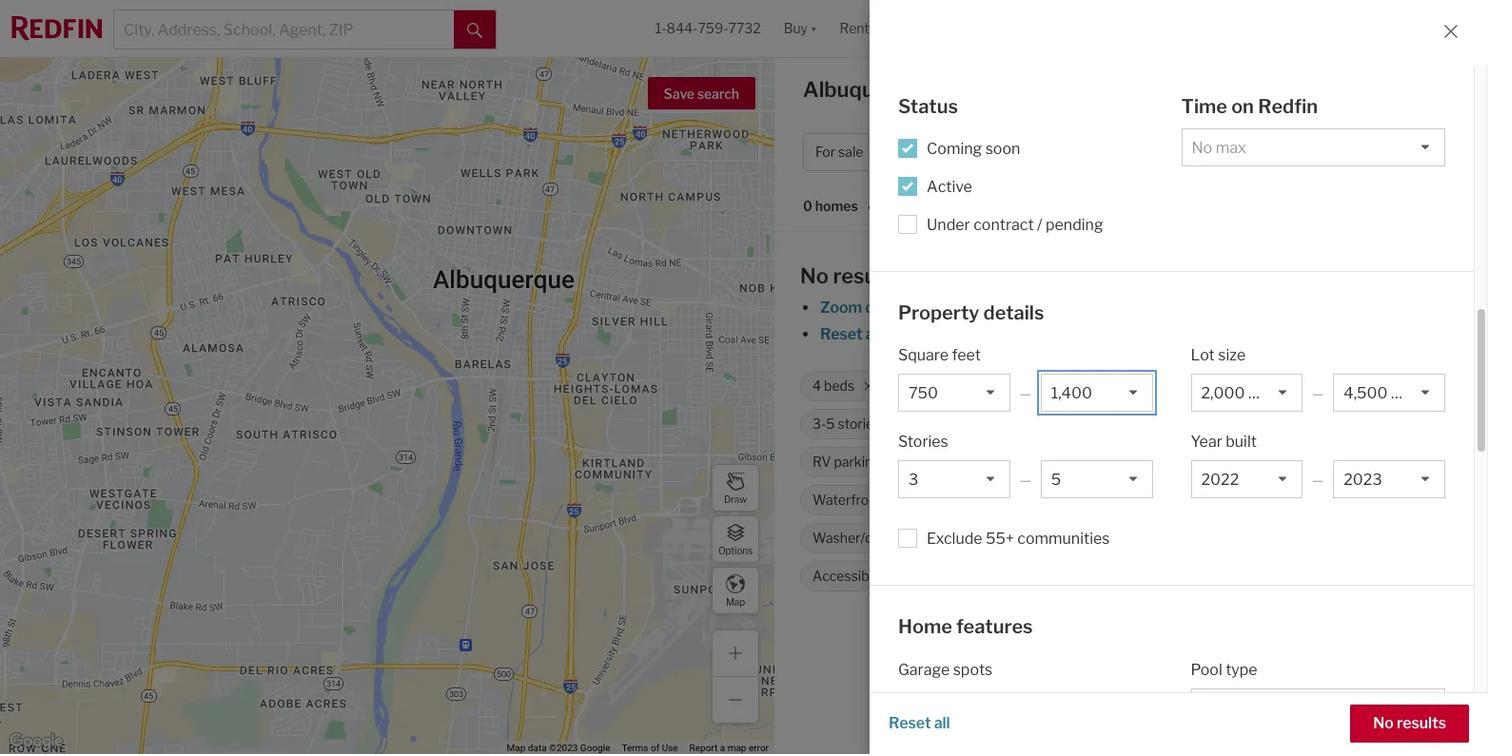 Task type: vqa. For each thing, say whether or not it's contained in the screenshot.
the right the
no



Task type: describe. For each thing, give the bounding box(es) containing it.
results inside "button"
[[1397, 715, 1446, 733]]

4,500
[[1245, 378, 1284, 394]]

0 vertical spatial no results
[[800, 264, 902, 288]]

pets
[[1162, 492, 1190, 509]]

submit search image
[[468, 23, 483, 38]]

remove
[[950, 325, 1003, 344]]

albuquerque, nm homes for sale
[[803, 77, 1133, 102]]

your
[[1055, 325, 1087, 344]]

remove washer/dryer hookup image
[[959, 533, 970, 544]]

error
[[749, 743, 769, 754]]

guest
[[1001, 530, 1038, 547]]

all inside button
[[934, 715, 950, 733]]

— for square feet
[[1020, 385, 1031, 402]]

2+ radio
[[991, 698, 1030, 738]]

below
[[1134, 325, 1177, 344]]

beds
[[824, 378, 855, 394]]

options
[[718, 545, 753, 556]]

ba
[[1191, 144, 1206, 160]]

4+ inside button
[[1171, 144, 1188, 160]]

zoom out reset all filters or remove one of your filters below to see more homes
[[820, 299, 1316, 344]]

use
[[662, 743, 678, 754]]

remove air conditioning image
[[1041, 457, 1052, 468]]

4 for 4 beds
[[813, 378, 821, 394]]

1-844-759-7732
[[655, 20, 761, 37]]

fireplace
[[1083, 454, 1140, 470]]

options button
[[712, 516, 759, 563]]

under contract / pending
[[927, 216, 1103, 234]]

1 horizontal spatial redfin
[[1258, 95, 1318, 118]]

1-844-759-7732 link
[[655, 20, 761, 37]]

price button
[[907, 133, 988, 171]]

5+ parking spots
[[970, 568, 1073, 585]]

remove fireplace image
[[1149, 457, 1160, 468]]

no results button
[[1351, 705, 1469, 743]]

lot
[[1191, 346, 1215, 364]]

0 homes • sort : recommended
[[803, 198, 1012, 216]]

accessible home
[[813, 568, 919, 585]]

remove pets allowed image
[[1251, 495, 1262, 506]]

view
[[1083, 492, 1112, 509]]

terms of use
[[622, 743, 678, 754]]

exclude 55+ communities
[[927, 530, 1110, 548]]

insights
[[1306, 83, 1364, 101]]

2,000
[[1166, 378, 1204, 394]]

save search button
[[648, 77, 756, 109]]

for
[[1056, 77, 1085, 102]]

map for map
[[726, 596, 745, 608]]

4 bd / 4+ ba
[[1133, 144, 1206, 160]]

1 ft. from the left
[[1100, 378, 1113, 394]]

pets allowed
[[1162, 492, 1241, 509]]

bedroom
[[1243, 454, 1299, 470]]

2,000 sq. ft.-4,500 sq. ft. lot
[[1166, 378, 1339, 394]]

for sale
[[816, 144, 863, 160]]

conditioning
[[953, 454, 1030, 470]]

coming soon
[[927, 139, 1020, 157]]

map data ©2023 google
[[507, 743, 610, 754]]

1+ radio
[[952, 698, 991, 738]]

terms
[[622, 743, 649, 754]]

time on redfin
[[1181, 95, 1318, 118]]

air
[[932, 454, 950, 470]]

recommended button
[[912, 197, 1027, 216]]

map for map data ©2023 google
[[507, 743, 526, 754]]

all inside the zoom out reset all filters or remove one of your filters below to see more homes
[[866, 325, 882, 344]]

built 2022-2023
[[932, 416, 1035, 432]]

map region
[[0, 0, 964, 755]]

home type button
[[996, 133, 1113, 171]]

remove waterfront image
[[892, 495, 903, 506]]

— for stories
[[1020, 472, 1031, 488]]

2 ft. from the left
[[1307, 378, 1320, 394]]

4 beds
[[813, 378, 855, 394]]

reset all button
[[889, 705, 950, 743]]

remove 2,000 sq. ft.-4,500 sq. ft. lot image
[[1353, 381, 1364, 392]]

to
[[1180, 325, 1195, 344]]

2 sq. from the left
[[1207, 378, 1225, 394]]

waterfront
[[813, 492, 882, 509]]

status
[[898, 95, 958, 118]]

redfin link
[[999, 635, 1046, 653]]

market insights
[[1250, 83, 1364, 101]]

55+
[[986, 530, 1014, 548]]

0 vertical spatial results
[[833, 264, 902, 288]]

remove primary bedroom on main image
[[1362, 457, 1373, 468]]

guest house
[[1001, 530, 1079, 547]]

map button
[[712, 567, 759, 615]]

1-
[[655, 20, 667, 37]]

3-5 stories
[[813, 416, 880, 432]]

reset all filters button
[[819, 325, 928, 344]]

any option group
[[906, 698, 1146, 738]]

air conditioning
[[932, 454, 1030, 470]]

remove guest house image
[[1088, 533, 1099, 544]]

contract
[[974, 216, 1034, 234]]

exclude
[[927, 530, 983, 548]]

1 vertical spatial on
[[1302, 454, 1318, 470]]

garage
[[898, 661, 950, 679]]

albuquerque,
[[803, 77, 937, 102]]

— for lot size
[[1312, 385, 1324, 402]]

allowed
[[1193, 492, 1241, 509]]

any
[[915, 709, 943, 727]]

0 horizontal spatial 4+
[[905, 378, 921, 394]]

remove 4 bd / 4+ ba image
[[1216, 147, 1227, 158]]

750-1,400 sq. ft.
[[1010, 378, 1113, 394]]

out
[[865, 299, 889, 317]]

5
[[826, 416, 835, 432]]

stories
[[838, 416, 880, 432]]

0
[[803, 198, 812, 214]]

844-
[[667, 20, 698, 37]]

google image
[[5, 730, 68, 755]]

property details
[[898, 301, 1044, 324]]

Any radio
[[906, 698, 952, 738]]

draw button
[[712, 464, 759, 512]]

report a map error
[[690, 743, 769, 754]]

built
[[932, 416, 960, 432]]



Task type: locate. For each thing, give the bounding box(es) containing it.
remove 750-1,400 sq. ft. image
[[1124, 381, 1135, 392]]

homes inside 0 homes • sort : recommended
[[815, 198, 858, 214]]

0 horizontal spatial homes
[[815, 198, 858, 214]]

one
[[1007, 325, 1034, 344]]

hookup
[[901, 530, 948, 547]]

4 inside button
[[1133, 144, 1142, 160]]

pool
[[1191, 661, 1223, 679]]

home inside "button"
[[1008, 144, 1046, 160]]

0 horizontal spatial reset
[[820, 325, 863, 344]]

map down options
[[726, 596, 745, 608]]

4+ radio
[[1069, 698, 1108, 738]]

parking for rv
[[834, 454, 881, 470]]

1 vertical spatial reset
[[889, 715, 931, 733]]

1 vertical spatial 4+
[[905, 378, 921, 394]]

all down "out"
[[866, 325, 882, 344]]

1 horizontal spatial no results
[[1373, 715, 1446, 733]]

©2023
[[549, 743, 578, 754]]

0 horizontal spatial spots
[[953, 661, 993, 679]]

washer/dryer
[[813, 530, 898, 547]]

parking for 5+
[[989, 568, 1036, 585]]

/ for 4+
[[1164, 144, 1168, 160]]

sq. right 4,500
[[1287, 378, 1304, 394]]

1 sq. from the left
[[1079, 378, 1097, 394]]

for
[[816, 144, 836, 160]]

reset all
[[889, 715, 950, 733]]

home
[[1008, 144, 1046, 160], [898, 616, 952, 639]]

rv parking
[[813, 454, 881, 470]]

parking right rv
[[834, 454, 881, 470]]

ft. left the remove 750-1,400 sq. ft. image
[[1100, 378, 1113, 394]]

home down homes
[[1008, 144, 1046, 160]]

home for home type
[[1008, 144, 1046, 160]]

filters
[[885, 325, 927, 344], [1090, 325, 1131, 344]]

0 vertical spatial of
[[1037, 325, 1052, 344]]

time
[[1181, 95, 1228, 118]]

type right pool
[[1226, 661, 1258, 679]]

all
[[866, 325, 882, 344], [934, 715, 950, 733]]

basement
[[934, 492, 998, 509]]

— left remove 2,000 sq. ft.-4,500 sq. ft. lot image
[[1312, 385, 1324, 402]]

0 vertical spatial /
[[1164, 144, 1168, 160]]

1 vertical spatial redfin
[[999, 635, 1046, 653]]

1 horizontal spatial results
[[1397, 715, 1446, 733]]

type inside "button"
[[1049, 144, 1077, 160]]

1 vertical spatial of
[[651, 743, 660, 754]]

sale
[[838, 144, 863, 160]]

1,400
[[1041, 378, 1077, 394]]

0 vertical spatial parking
[[834, 454, 881, 470]]

0 vertical spatial 4+
[[1171, 144, 1188, 160]]

1 vertical spatial homes
[[1268, 325, 1316, 344]]

0 vertical spatial homes
[[815, 198, 858, 214]]

ft. left lot
[[1307, 378, 1320, 394]]

1 horizontal spatial on
[[1302, 454, 1318, 470]]

City, Address, School, Agent, ZIP search field
[[114, 10, 454, 49]]

/ inside button
[[1164, 144, 1168, 160]]

0 vertical spatial no
[[800, 264, 829, 288]]

1 vertical spatial 4
[[813, 378, 821, 394]]

0 horizontal spatial no results
[[800, 264, 902, 288]]

0 vertical spatial 4
[[1133, 144, 1142, 160]]

1 horizontal spatial no
[[1373, 715, 1394, 733]]

1 vertical spatial parking
[[989, 568, 1036, 585]]

remove rv parking image
[[890, 457, 902, 468]]

sq. left ft.-
[[1207, 378, 1225, 394]]

5+ radio
[[1107, 698, 1146, 738]]

house
[[1041, 530, 1079, 547]]

2 filters from the left
[[1090, 325, 1131, 344]]

0 vertical spatial spots
[[1039, 568, 1073, 585]]

3 sq. from the left
[[1287, 378, 1304, 394]]

no results inside "button"
[[1373, 715, 1446, 733]]

0 horizontal spatial 4
[[813, 378, 821, 394]]

0 horizontal spatial filters
[[885, 325, 927, 344]]

4 bd / 4+ ba button
[[1121, 133, 1241, 171]]

2023
[[1001, 416, 1035, 432]]

remove have view image
[[1120, 495, 1132, 506]]

/ right bd
[[1164, 144, 1168, 160]]

draw
[[724, 493, 747, 505]]

1 horizontal spatial sq.
[[1207, 378, 1225, 394]]

0 horizontal spatial ft.
[[1100, 378, 1113, 394]]

square feet
[[898, 346, 981, 364]]

3+ radio
[[1030, 698, 1069, 738]]

homes inside the zoom out reset all filters or remove one of your filters below to see more homes
[[1268, 325, 1316, 344]]

5+
[[970, 568, 986, 585]]

market insights link
[[1250, 62, 1364, 104]]

— up the 2023
[[1020, 385, 1031, 402]]

soon
[[985, 139, 1020, 157]]

report
[[690, 743, 718, 754]]

/
[[1164, 144, 1168, 160], [1037, 216, 1043, 234]]

/ left pending
[[1037, 216, 1043, 234]]

0 horizontal spatial of
[[651, 743, 660, 754]]

1 filters from the left
[[885, 325, 927, 344]]

homes right more
[[1268, 325, 1316, 344]]

0 vertical spatial on
[[1231, 95, 1254, 118]]

size
[[1218, 346, 1246, 364]]

fixer-
[[1088, 416, 1123, 432]]

1 vertical spatial all
[[934, 715, 950, 733]]

report a map error link
[[690, 743, 769, 754]]

uppers
[[1123, 416, 1167, 432]]

759-
[[698, 20, 728, 37]]

type
[[1049, 144, 1077, 160], [1226, 661, 1258, 679]]

—
[[1020, 385, 1031, 402], [1312, 385, 1324, 402], [1020, 472, 1031, 488], [1312, 472, 1324, 488]]

0 vertical spatial all
[[866, 325, 882, 344]]

0 horizontal spatial sq.
[[1079, 378, 1097, 394]]

search
[[697, 86, 739, 102]]

0 horizontal spatial home
[[898, 616, 952, 639]]

— for year built
[[1312, 472, 1324, 488]]

data
[[528, 743, 547, 754]]

reset inside the zoom out reset all filters or remove one of your filters below to see more homes
[[820, 325, 863, 344]]

1 horizontal spatial home
[[1008, 144, 1046, 160]]

map left data
[[507, 743, 526, 754]]

details
[[984, 301, 1044, 324]]

list box
[[1181, 128, 1445, 166], [898, 374, 1010, 412], [1041, 374, 1153, 412], [1191, 374, 1303, 412], [1333, 374, 1445, 412], [898, 461, 1010, 499], [1041, 461, 1153, 499], [1191, 461, 1303, 499], [1333, 461, 1445, 499], [1191, 688, 1445, 727]]

1 vertical spatial results
[[1397, 715, 1446, 733]]

rv
[[813, 454, 831, 470]]

google
[[580, 743, 610, 754]]

sq. right 1,400
[[1079, 378, 1097, 394]]

0 horizontal spatial /
[[1037, 216, 1043, 234]]

on
[[1231, 95, 1254, 118], [1302, 454, 1318, 470]]

homes
[[981, 77, 1052, 102]]

fixer-uppers
[[1088, 416, 1167, 432]]

filters right your
[[1090, 325, 1131, 344]]

results
[[833, 264, 902, 288], [1397, 715, 1446, 733]]

4 for 4 bd / 4+ ba
[[1133, 144, 1142, 160]]

of left "use" at the left
[[651, 743, 660, 754]]

— down main
[[1312, 472, 1324, 488]]

1 horizontal spatial filters
[[1090, 325, 1131, 344]]

4+
[[1171, 144, 1188, 160], [905, 378, 921, 394]]

garage spots
[[898, 661, 993, 679]]

1 horizontal spatial ft.
[[1307, 378, 1320, 394]]

750-
[[1010, 378, 1041, 394]]

reset inside button
[[889, 715, 931, 733]]

1 vertical spatial no
[[1373, 715, 1394, 733]]

type for home type
[[1049, 144, 1077, 160]]

reset
[[820, 325, 863, 344], [889, 715, 931, 733]]

see
[[1199, 325, 1224, 344]]

sale
[[1089, 77, 1133, 102]]

home type
[[1008, 144, 1077, 160]]

4+ left 'ba'
[[1171, 144, 1188, 160]]

homes right 0 at the top of page
[[815, 198, 858, 214]]

0 horizontal spatial all
[[866, 325, 882, 344]]

1 horizontal spatial all
[[934, 715, 950, 733]]

1 vertical spatial no results
[[1373, 715, 1446, 733]]

0 vertical spatial reset
[[820, 325, 863, 344]]

1 horizontal spatial of
[[1037, 325, 1052, 344]]

4+ left baths on the right of the page
[[905, 378, 921, 394]]

/ for pending
[[1037, 216, 1043, 234]]

more
[[1227, 325, 1265, 344]]

— down conditioning
[[1020, 472, 1031, 488]]

reset down zoom
[[820, 325, 863, 344]]

0 vertical spatial home
[[1008, 144, 1046, 160]]

map inside button
[[726, 596, 745, 608]]

no
[[800, 264, 829, 288], [1373, 715, 1394, 733]]

0 horizontal spatial results
[[833, 264, 902, 288]]

property
[[898, 301, 980, 324]]

home up "garage"
[[898, 616, 952, 639]]

4 left beds
[[813, 378, 821, 394]]

2 horizontal spatial sq.
[[1287, 378, 1304, 394]]

communities
[[1018, 530, 1110, 548]]

primary
[[1191, 454, 1240, 470]]

0 vertical spatial map
[[726, 596, 745, 608]]

feet
[[952, 346, 981, 364]]

0 vertical spatial redfin
[[1258, 95, 1318, 118]]

all left 1+ option
[[934, 715, 950, 733]]

under
[[927, 216, 970, 234]]

have
[[1048, 492, 1080, 509]]

type for pool type
[[1226, 661, 1258, 679]]

1 horizontal spatial 4
[[1133, 144, 1142, 160]]

type right soon
[[1049, 144, 1077, 160]]

1 vertical spatial spots
[[953, 661, 993, 679]]

ft.-
[[1227, 378, 1245, 394]]

1 horizontal spatial map
[[726, 596, 745, 608]]

reset down "garage"
[[889, 715, 931, 733]]

have view
[[1048, 492, 1112, 509]]

on right time
[[1231, 95, 1254, 118]]

pool type
[[1191, 661, 1258, 679]]

spots down the house
[[1039, 568, 1073, 585]]

0 horizontal spatial redfin
[[999, 635, 1046, 653]]

remove 4 beds image
[[863, 381, 874, 392]]

map
[[726, 596, 745, 608], [507, 743, 526, 754]]

of inside the zoom out reset all filters or remove one of your filters below to see more homes
[[1037, 325, 1052, 344]]

0 horizontal spatial on
[[1231, 95, 1254, 118]]

baths
[[924, 378, 959, 394]]

1 horizontal spatial /
[[1164, 144, 1168, 160]]

washer/dryer hookup
[[813, 530, 948, 547]]

0 horizontal spatial parking
[[834, 454, 881, 470]]

0 vertical spatial type
[[1049, 144, 1077, 160]]

no results
[[800, 264, 902, 288], [1373, 715, 1446, 733]]

save search
[[664, 86, 739, 102]]

1 horizontal spatial homes
[[1268, 325, 1316, 344]]

terms of use link
[[622, 743, 678, 754]]

lot size
[[1191, 346, 1246, 364]]

0 horizontal spatial type
[[1049, 144, 1077, 160]]

1 horizontal spatial type
[[1226, 661, 1258, 679]]

parking right '5+'
[[989, 568, 1036, 585]]

1 vertical spatial type
[[1226, 661, 1258, 679]]

filters up square
[[885, 325, 927, 344]]

1 horizontal spatial 4+
[[1171, 144, 1188, 160]]

map
[[728, 743, 746, 754]]

spots down home features
[[953, 661, 993, 679]]

1 horizontal spatial spots
[[1039, 568, 1073, 585]]

1 vertical spatial /
[[1037, 216, 1043, 234]]

on left main
[[1302, 454, 1318, 470]]

1 horizontal spatial parking
[[989, 568, 1036, 585]]

no inside "button"
[[1373, 715, 1394, 733]]

of right one
[[1037, 325, 1052, 344]]

remove basement image
[[1006, 495, 1018, 506]]

home for home features
[[898, 616, 952, 639]]

homes
[[815, 198, 858, 214], [1268, 325, 1316, 344]]

ft.
[[1100, 378, 1113, 394], [1307, 378, 1320, 394]]

4 left bd
[[1133, 144, 1142, 160]]

0 horizontal spatial no
[[800, 264, 829, 288]]

4+ baths
[[905, 378, 959, 394]]

0 horizontal spatial map
[[507, 743, 526, 754]]

1 vertical spatial home
[[898, 616, 952, 639]]

3-
[[813, 416, 826, 432]]

1 horizontal spatial reset
[[889, 715, 931, 733]]

built
[[1226, 433, 1257, 451]]

1 vertical spatial map
[[507, 743, 526, 754]]



